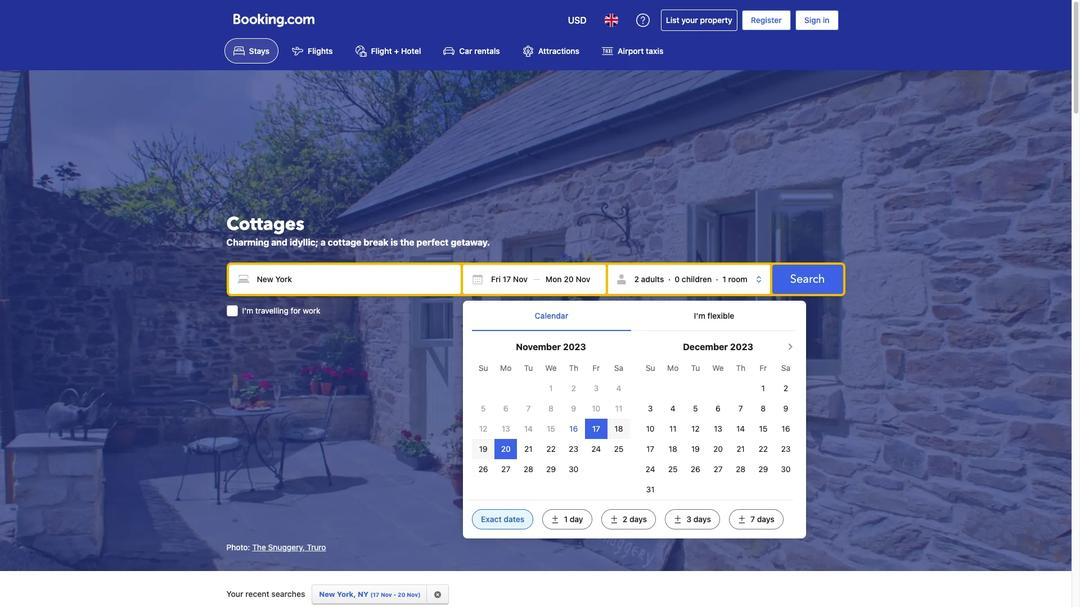 Task type: describe. For each thing, give the bounding box(es) containing it.
charming
[[227, 237, 269, 247]]

search
[[791, 272, 825, 287]]

we for december
[[713, 364, 724, 373]]

30 November 2023 checkbox
[[569, 465, 579, 474]]

12 for 12 december 2023 checkbox
[[692, 424, 700, 434]]

car rentals
[[459, 46, 500, 56]]

in
[[823, 15, 830, 25]]

2 23 from the left
[[781, 445, 791, 454]]

list
[[666, 15, 680, 25]]

22 December 2023 checkbox
[[759, 445, 768, 454]]

21 December 2023 checkbox
[[737, 445, 745, 454]]

19 December 2023 checkbox
[[692, 445, 700, 454]]

nov for mon 20 nov
[[576, 275, 591, 284]]

16 for 16 option
[[570, 424, 578, 434]]

24 November 2023 checkbox
[[592, 445, 601, 454]]

york, ny
[[337, 591, 369, 600]]

sa for november 2023
[[614, 364, 624, 373]]

30 for 30 december 2023 option
[[781, 465, 791, 474]]

sign in
[[805, 15, 830, 25]]

19 November 2023 checkbox
[[479, 445, 488, 454]]

th for december 2023
[[736, 364, 746, 373]]

adults
[[641, 275, 664, 284]]

25 December 2023 checkbox
[[668, 465, 678, 474]]

room
[[729, 275, 748, 284]]

usd button
[[561, 7, 594, 34]]

1 left room
[[723, 275, 726, 284]]

new york,&nbsp;ny
 - remove this item from your recent searches image
[[434, 591, 442, 599]]

flight
[[371, 46, 392, 56]]

taxis
[[646, 46, 664, 56]]

2 left adults on the right top
[[635, 275, 639, 284]]

1 up 8 november 2023 checkbox
[[549, 384, 553, 393]]

your
[[227, 590, 243, 600]]

1 5 from the left
[[481, 404, 486, 414]]

+
[[394, 46, 399, 56]]

getaway.
[[451, 237, 490, 247]]

26 November 2023 checkbox
[[479, 465, 488, 474]]

12 for 12 november 2023 checkbox on the bottom left of page
[[479, 424, 488, 434]]

register link
[[742, 10, 791, 30]]

airport
[[618, 46, 644, 56]]

27 December 2023 checkbox
[[714, 465, 723, 474]]

cottages
[[227, 212, 304, 237]]

list your property
[[666, 15, 733, 25]]

2 vertical spatial 3
[[687, 515, 692, 525]]

cottage
[[328, 237, 362, 247]]

8 for 8 option
[[761, 404, 766, 414]]

3 December 2023 checkbox
[[648, 404, 653, 414]]

1 December 2023 checkbox
[[762, 384, 765, 393]]

cottages charming and idyllic; a cottage break is the perfect getaway.
[[227, 212, 490, 247]]

11 November 2023 checkbox
[[615, 404, 623, 414]]

15 for 15 checkbox
[[547, 424, 555, 434]]

november 2023
[[516, 342, 586, 352]]

day
[[570, 515, 583, 525]]

recent
[[245, 590, 269, 600]]

new york, ny (17 nov - 20 nov)
[[319, 591, 421, 600]]

16 December 2023 checkbox
[[782, 424, 790, 434]]

mon 20 nov
[[546, 275, 591, 284]]

-
[[394, 592, 396, 599]]

29 November 2023 checkbox
[[546, 465, 556, 474]]

mo for december
[[668, 364, 679, 373]]

stays
[[249, 46, 270, 56]]

14 December 2023 checkbox
[[737, 424, 745, 434]]

2 adults · 0 children · 1 room
[[635, 275, 748, 284]]

the snuggery, truro link
[[252, 543, 326, 553]]

14 for 14 december 2023 checkbox
[[737, 424, 745, 434]]

dates
[[504, 515, 525, 525]]

hotel
[[401, 46, 421, 56]]

your recent searches
[[227, 590, 305, 600]]

6 for 6 december 2023 checkbox
[[716, 404, 721, 414]]

tu for november 2023
[[524, 364, 533, 373]]

13 for 13 checkbox
[[714, 424, 723, 434]]

flight + hotel link
[[346, 38, 430, 64]]

0 horizontal spatial 17
[[503, 275, 511, 284]]

flexible
[[708, 311, 735, 321]]

4 for 4 "option"
[[671, 404, 676, 414]]

december
[[683, 342, 728, 352]]

18 December 2023 checkbox
[[669, 445, 677, 454]]

children
[[682, 275, 712, 284]]

2 horizontal spatial 7
[[751, 515, 755, 525]]

fr for december 2023
[[760, 364, 767, 373]]

usd
[[568, 15, 587, 25]]

i'm flexible
[[694, 311, 735, 321]]

13 December 2023 checkbox
[[714, 424, 723, 434]]

searches
[[271, 590, 305, 600]]

10 for 10 november 2023 option
[[592, 404, 601, 414]]

sign in link
[[796, 10, 839, 30]]

snuggery,
[[268, 543, 305, 553]]

tu for december 2023
[[691, 364, 700, 373]]

25 November 2023 checkbox
[[614, 445, 624, 454]]

17 December 2023 checkbox
[[647, 445, 655, 454]]

rentals
[[475, 46, 500, 56]]

22 November 2023 checkbox
[[547, 445, 556, 454]]

car rentals link
[[435, 38, 509, 64]]

i'm for i'm flexible
[[694, 311, 706, 321]]

1 · from the left
[[668, 275, 671, 284]]

15 November 2023 checkbox
[[547, 424, 555, 434]]

12 November 2023 checkbox
[[479, 424, 488, 434]]

7 for the 7 november 2023 option
[[526, 404, 531, 414]]

flight + hotel
[[371, 46, 421, 56]]

stays link
[[224, 38, 279, 64]]

18 for 18 november 2023 option at right
[[615, 424, 623, 434]]

1 23 from the left
[[569, 445, 579, 454]]

0
[[675, 275, 680, 284]]

2 days
[[623, 515, 647, 525]]

25 for 25 december 2023 checkbox at the bottom right of the page
[[668, 465, 678, 474]]

fri
[[491, 275, 501, 284]]

30 December 2023 checkbox
[[781, 465, 791, 474]]

18 November 2023 checkbox
[[615, 424, 623, 434]]

24 December 2023 checkbox
[[646, 465, 655, 474]]

2023 for november 2023
[[563, 342, 586, 352]]

23 November 2023 checkbox
[[569, 445, 579, 454]]

svg image
[[472, 274, 483, 285]]

fr for november 2023
[[593, 364, 600, 373]]

december 2023 element for november
[[472, 359, 630, 480]]

2023 for december 2023
[[730, 342, 754, 352]]

3 days
[[687, 515, 711, 525]]

fri 17 nov
[[491, 275, 528, 284]]

i'm travelling for work
[[242, 306, 321, 316]]

mo for november
[[500, 364, 512, 373]]

(17
[[371, 592, 379, 599]]

15 December 2023 checkbox
[[759, 424, 768, 434]]

26 for the 26 december 2023 checkbox
[[691, 465, 701, 474]]

search button
[[773, 265, 843, 294]]

days for 2 days
[[630, 515, 647, 525]]

27 for 27 checkbox at the right
[[714, 465, 723, 474]]

nov)
[[407, 592, 421, 599]]

9 December 2023 checkbox
[[784, 404, 789, 414]]

2 up the 9 checkbox
[[571, 384, 576, 393]]

your
[[682, 15, 698, 25]]

calendar button
[[472, 301, 631, 331]]

7 November 2023 checkbox
[[526, 404, 531, 414]]

19 for 19 november 2023 option
[[479, 445, 488, 454]]

calendar
[[535, 311, 569, 321]]

i'm flexible button
[[631, 301, 797, 331]]

14 November 2023 checkbox
[[524, 424, 533, 434]]

9 for the 9 checkbox
[[571, 404, 576, 414]]

su for december 2023
[[646, 364, 655, 373]]

exact
[[481, 515, 502, 525]]

24 for 24 checkbox
[[646, 465, 655, 474]]

8 December 2023 checkbox
[[761, 404, 766, 414]]

is
[[391, 237, 398, 247]]

17 for 17 option
[[647, 445, 655, 454]]

17 for 17 november 2023 checkbox
[[592, 424, 600, 434]]

exact dates
[[481, 515, 525, 525]]

the
[[252, 543, 266, 553]]



Task type: vqa. For each thing, say whether or not it's contained in the screenshot.


Task type: locate. For each thing, give the bounding box(es) containing it.
2 5 from the left
[[693, 404, 698, 414]]

17 November 2023 checkbox
[[592, 424, 600, 434]]

1 horizontal spatial 19
[[692, 445, 700, 454]]

0 horizontal spatial 5
[[481, 404, 486, 414]]

1 horizontal spatial su
[[646, 364, 655, 373]]

0 horizontal spatial 27
[[502, 465, 511, 474]]

5 November 2023 checkbox
[[481, 404, 486, 414]]

th down december 2023
[[736, 364, 746, 373]]

attractions link
[[514, 38, 589, 64]]

1 horizontal spatial 13
[[714, 424, 723, 434]]

3 up 10 checkbox
[[648, 404, 653, 414]]

15
[[547, 424, 555, 434], [759, 424, 768, 434]]

1 th from the left
[[569, 364, 579, 373]]

days down 31 option
[[630, 515, 647, 525]]

1 horizontal spatial 24
[[646, 465, 655, 474]]

new
[[319, 591, 335, 600]]

10 December 2023 checkbox
[[646, 424, 655, 434]]

17 up the "24" 'checkbox'
[[592, 424, 600, 434]]

i'm left flexible
[[694, 311, 706, 321]]

2 up 9 december 2023 option on the bottom
[[784, 384, 789, 393]]

1 sa from the left
[[614, 364, 624, 373]]

11 for 11 november 2023 checkbox
[[615, 404, 623, 414]]

30
[[569, 465, 579, 474], [781, 465, 791, 474]]

3 down the 26 december 2023 checkbox
[[687, 515, 692, 525]]

5 December 2023 checkbox
[[693, 404, 698, 414]]

0 vertical spatial 4
[[617, 384, 622, 393]]

1 30 from the left
[[569, 465, 579, 474]]

2 days from the left
[[694, 515, 711, 525]]

2 th from the left
[[736, 364, 746, 373]]

9 November 2023 checkbox
[[571, 404, 576, 414]]

list your property link
[[661, 10, 738, 31]]

· right children
[[716, 275, 719, 284]]

property
[[700, 15, 733, 25]]

5 up 12 november 2023 checkbox on the bottom left of page
[[481, 404, 486, 414]]

1 vertical spatial 18
[[669, 445, 677, 454]]

nov right mon
[[576, 275, 591, 284]]

2 right day
[[623, 515, 628, 525]]

0 vertical spatial 17
[[503, 275, 511, 284]]

1 horizontal spatial fr
[[760, 364, 767, 373]]

2
[[635, 275, 639, 284], [571, 384, 576, 393], [784, 384, 789, 393], [623, 515, 628, 525]]

0 horizontal spatial days
[[630, 515, 647, 525]]

0 vertical spatial 3
[[594, 384, 599, 393]]

9 up 16 option
[[571, 404, 576, 414]]

6 for "6 november 2023" option
[[504, 404, 509, 414]]

Please type your destination search field
[[229, 265, 461, 294]]

1 vertical spatial 11
[[670, 424, 677, 434]]

28 December 2023 checkbox
[[736, 465, 746, 474]]

flights link
[[283, 38, 342, 64]]

tu down december
[[691, 364, 700, 373]]

22 down 15 december 2023 "option"
[[759, 445, 768, 454]]

2 22 from the left
[[759, 445, 768, 454]]

0 horizontal spatial 16
[[570, 424, 578, 434]]

17
[[503, 275, 511, 284], [592, 424, 600, 434], [647, 445, 655, 454]]

su up 5 option
[[479, 364, 488, 373]]

1 horizontal spatial 4
[[671, 404, 676, 414]]

1 horizontal spatial th
[[736, 364, 746, 373]]

13 down "6 november 2023" option
[[502, 424, 510, 434]]

mo up 4 "option"
[[668, 364, 679, 373]]

11 for 11 option
[[670, 424, 677, 434]]

0 vertical spatial 10
[[592, 404, 601, 414]]

car
[[459, 46, 473, 56]]

29
[[546, 465, 556, 474], [759, 465, 768, 474]]

1 9 from the left
[[571, 404, 576, 414]]

24 down 17 november 2023 checkbox
[[592, 445, 601, 454]]

19 for 19 option
[[692, 445, 700, 454]]

7
[[526, 404, 531, 414], [739, 404, 743, 414], [751, 515, 755, 525]]

25 for 25 checkbox
[[614, 445, 624, 454]]

1 horizontal spatial tu
[[691, 364, 700, 373]]

1 29 from the left
[[546, 465, 556, 474]]

1 december 2023 element from the left
[[472, 359, 630, 480]]

1 19 from the left
[[479, 445, 488, 454]]

20 December 2023 checkbox
[[714, 445, 723, 454]]

1 horizontal spatial 14
[[737, 424, 745, 434]]

1
[[723, 275, 726, 284], [549, 384, 553, 393], [762, 384, 765, 393], [564, 515, 568, 525]]

22 for 22 december 2023 checkbox
[[759, 445, 768, 454]]

4 up 11 option
[[671, 404, 676, 414]]

7 up 14 december 2023 checkbox
[[739, 404, 743, 414]]

november
[[516, 342, 561, 352]]

5 up 12 december 2023 checkbox
[[693, 404, 698, 414]]

1 horizontal spatial 18
[[669, 445, 677, 454]]

nov for fri 17 nov
[[513, 275, 528, 284]]

2 13 from the left
[[714, 424, 723, 434]]

0 horizontal spatial 3
[[594, 384, 599, 393]]

17 right fri
[[503, 275, 511, 284]]

1 vertical spatial 4
[[671, 404, 676, 414]]

20 inside new york, ny (17 nov - 20 nov)
[[398, 592, 406, 599]]

2 horizontal spatial 3
[[687, 515, 692, 525]]

we for november
[[545, 364, 557, 373]]

0 horizontal spatial tu
[[524, 364, 533, 373]]

7 right 3 days on the right bottom
[[751, 515, 755, 525]]

26 for 26 november 2023 option
[[479, 465, 488, 474]]

0 horizontal spatial 28
[[524, 465, 533, 474]]

0 horizontal spatial 4
[[617, 384, 622, 393]]

6 December 2023 checkbox
[[716, 404, 721, 414]]

0 horizontal spatial ·
[[668, 275, 671, 284]]

1 13 from the left
[[502, 424, 510, 434]]

tab list containing calendar
[[472, 301, 797, 332]]

0 horizontal spatial 10
[[592, 404, 601, 414]]

16 November 2023 checkbox
[[570, 424, 578, 434]]

10 November 2023 checkbox
[[592, 404, 601, 414]]

1 days from the left
[[630, 515, 647, 525]]

16 for 16 december 2023 option
[[782, 424, 790, 434]]

2023 right december
[[730, 342, 754, 352]]

2 horizontal spatial days
[[757, 515, 775, 525]]

28
[[524, 465, 533, 474], [736, 465, 746, 474]]

2 2023 from the left
[[730, 342, 754, 352]]

31
[[646, 485, 655, 495]]

6 November 2023 checkbox
[[504, 404, 509, 414]]

3 November 2023 checkbox
[[594, 384, 599, 393]]

1 vertical spatial 24
[[646, 465, 655, 474]]

0 horizontal spatial 24
[[592, 445, 601, 454]]

10 down 3 option
[[592, 404, 601, 414]]

1 horizontal spatial 28
[[736, 465, 746, 474]]

1 22 from the left
[[547, 445, 556, 454]]

29 for "29 december 2023" option
[[759, 465, 768, 474]]

11 up 18 november 2023 option at right
[[615, 404, 623, 414]]

1 day
[[564, 515, 583, 525]]

26
[[479, 465, 488, 474], [691, 465, 701, 474]]

26 December 2023 checkbox
[[691, 465, 701, 474]]

we up 1 november 2023 option
[[545, 364, 557, 373]]

24 up 31 option
[[646, 465, 655, 474]]

0 horizontal spatial 14
[[524, 424, 533, 434]]

tu
[[524, 364, 533, 373], [691, 364, 700, 373]]

for
[[291, 306, 301, 316]]

22 down 15 checkbox
[[547, 445, 556, 454]]

13 November 2023 checkbox
[[502, 424, 510, 434]]

7 December 2023 checkbox
[[739, 404, 743, 414]]

6
[[504, 404, 509, 414], [716, 404, 721, 414]]

1 horizontal spatial 7
[[739, 404, 743, 414]]

9
[[571, 404, 576, 414], [784, 404, 789, 414]]

3 for 3 december 2023 checkbox
[[648, 404, 653, 414]]

26 down 19 option
[[691, 465, 701, 474]]

truro
[[307, 543, 326, 553]]

23 December 2023 checkbox
[[781, 445, 791, 454]]

27 for 27 option
[[502, 465, 511, 474]]

7 for 7 december 2023 checkbox
[[739, 404, 743, 414]]

1 horizontal spatial 6
[[716, 404, 721, 414]]

1 horizontal spatial 12
[[692, 424, 700, 434]]

1 horizontal spatial 10
[[646, 424, 655, 434]]

29 for 29 november 2023 option
[[546, 465, 556, 474]]

15 for 15 december 2023 "option"
[[759, 424, 768, 434]]

1 horizontal spatial 16
[[782, 424, 790, 434]]

0 horizontal spatial 7
[[526, 404, 531, 414]]

1 horizontal spatial 11
[[670, 424, 677, 434]]

nov right fri
[[513, 275, 528, 284]]

1 14 from the left
[[524, 424, 533, 434]]

1 November 2023 checkbox
[[549, 384, 553, 393]]

5
[[481, 404, 486, 414], [693, 404, 698, 414]]

21 up 28 option on the right bottom of page
[[737, 445, 745, 454]]

1 horizontal spatial 30
[[781, 465, 791, 474]]

29 December 2023 checkbox
[[759, 465, 768, 474]]

1 horizontal spatial 3
[[648, 404, 653, 414]]

the
[[400, 237, 415, 247]]

0 horizontal spatial 11
[[615, 404, 623, 414]]

1 horizontal spatial days
[[694, 515, 711, 525]]

i'm
[[242, 306, 253, 316], [694, 311, 706, 321]]

2 fr from the left
[[760, 364, 767, 373]]

2 horizontal spatial nov
[[576, 275, 591, 284]]

10 up 17 option
[[646, 424, 655, 434]]

25 down 18 december 2023 checkbox
[[668, 465, 678, 474]]

2 sa from the left
[[782, 364, 791, 373]]

svg image
[[546, 274, 557, 285]]

4 November 2023 checkbox
[[617, 384, 622, 393]]

2 su from the left
[[646, 364, 655, 373]]

work
[[303, 306, 321, 316]]

2023
[[563, 342, 586, 352], [730, 342, 754, 352]]

1 horizontal spatial december 2023 element
[[639, 359, 797, 500]]

23 up 30 december 2023 option
[[781, 445, 791, 454]]

0 vertical spatial 11
[[615, 404, 623, 414]]

11 December 2023 checkbox
[[670, 424, 677, 434]]

sa for december 2023
[[782, 364, 791, 373]]

1 tu from the left
[[524, 364, 533, 373]]

0 horizontal spatial 22
[[547, 445, 556, 454]]

27 down 20 december 2023 option
[[714, 465, 723, 474]]

2 vertical spatial 17
[[647, 445, 655, 454]]

0 horizontal spatial 15
[[547, 424, 555, 434]]

nov left - on the bottom left of the page
[[381, 592, 392, 599]]

3 up 10 november 2023 option
[[594, 384, 599, 393]]

4 December 2023 checkbox
[[671, 404, 676, 414]]

12
[[479, 424, 488, 434], [692, 424, 700, 434]]

14 for 14 option
[[524, 424, 533, 434]]

1 12 from the left
[[479, 424, 488, 434]]

1 horizontal spatial i'm
[[694, 311, 706, 321]]

18 for 18 december 2023 checkbox
[[669, 445, 677, 454]]

sign
[[805, 15, 821, 25]]

2 30 from the left
[[781, 465, 791, 474]]

and
[[271, 237, 288, 247]]

a
[[321, 237, 326, 247]]

2 December 2023 checkbox
[[784, 384, 789, 393]]

7 up 14 option
[[526, 404, 531, 414]]

16 down the 9 checkbox
[[570, 424, 578, 434]]

none search field containing search
[[227, 263, 846, 539]]

0 vertical spatial 24
[[592, 445, 601, 454]]

nov inside new york, ny (17 nov - 20 nov)
[[381, 592, 392, 599]]

perfect
[[417, 237, 449, 247]]

i'm left travelling at bottom left
[[242, 306, 253, 316]]

airport taxis link
[[593, 38, 673, 64]]

0 horizontal spatial 13
[[502, 424, 510, 434]]

19 up the 26 december 2023 checkbox
[[692, 445, 700, 454]]

26 down 19 november 2023 option
[[479, 465, 488, 474]]

27 down 20 november 2023 checkbox
[[502, 465, 511, 474]]

1 26 from the left
[[479, 465, 488, 474]]

2 26 from the left
[[691, 465, 701, 474]]

we
[[545, 364, 557, 373], [713, 364, 724, 373]]

13 for "13" option
[[502, 424, 510, 434]]

1 vertical spatial 10
[[646, 424, 655, 434]]

6 up 13 checkbox
[[716, 404, 721, 414]]

1 15 from the left
[[547, 424, 555, 434]]

29 down "22" option
[[546, 465, 556, 474]]

1 horizontal spatial 22
[[759, 445, 768, 454]]

th up 2 checkbox
[[569, 364, 579, 373]]

1 horizontal spatial ·
[[716, 275, 719, 284]]

2 27 from the left
[[714, 465, 723, 474]]

days for 7 days
[[757, 515, 775, 525]]

2023 right 'november'
[[563, 342, 586, 352]]

23
[[569, 445, 579, 454], [781, 445, 791, 454]]

15 down 8 november 2023 checkbox
[[547, 424, 555, 434]]

register
[[751, 15, 782, 25]]

16
[[570, 424, 578, 434], [782, 424, 790, 434]]

23 down 16 option
[[569, 445, 579, 454]]

1 horizontal spatial we
[[713, 364, 724, 373]]

29 down 22 december 2023 checkbox
[[759, 465, 768, 474]]

19 up 26 november 2023 option
[[479, 445, 488, 454]]

1 vertical spatial 25
[[668, 465, 678, 474]]

sa up 2 "checkbox"
[[782, 364, 791, 373]]

28 for 28 option
[[524, 465, 533, 474]]

1 horizontal spatial 17
[[592, 424, 600, 434]]

8 up 15 december 2023 "option"
[[761, 404, 766, 414]]

28 down 21 checkbox
[[524, 465, 533, 474]]

0 horizontal spatial 8
[[549, 404, 554, 414]]

18 down 11 option
[[669, 445, 677, 454]]

we down december 2023
[[713, 364, 724, 373]]

2 29 from the left
[[759, 465, 768, 474]]

2 19 from the left
[[692, 445, 700, 454]]

2 horizontal spatial 17
[[647, 445, 655, 454]]

15 down 8 option
[[759, 424, 768, 434]]

1 16 from the left
[[570, 424, 578, 434]]

su for november 2023
[[479, 364, 488, 373]]

1 27 from the left
[[502, 465, 511, 474]]

2 15 from the left
[[759, 424, 768, 434]]

24 for the "24" 'checkbox'
[[592, 445, 601, 454]]

1 horizontal spatial mo
[[668, 364, 679, 373]]

0 horizontal spatial 6
[[504, 404, 509, 414]]

1 horizontal spatial 5
[[693, 404, 698, 414]]

28 for 28 option on the right bottom of page
[[736, 465, 746, 474]]

0 vertical spatial 25
[[614, 445, 624, 454]]

11
[[615, 404, 623, 414], [670, 424, 677, 434]]

27 November 2023 checkbox
[[502, 465, 511, 474]]

travelling
[[255, 306, 289, 316]]

0 horizontal spatial 25
[[614, 445, 624, 454]]

0 horizontal spatial 19
[[479, 445, 488, 454]]

9 up 16 december 2023 option
[[784, 404, 789, 414]]

fr up 1 "option"
[[760, 364, 767, 373]]

28 November 2023 checkbox
[[524, 465, 533, 474]]

2 6 from the left
[[716, 404, 721, 414]]

20 November 2023 checkbox
[[501, 445, 511, 454]]

30 for 30 'option'
[[569, 465, 579, 474]]

photo: the snuggery, truro
[[227, 543, 326, 553]]

0 horizontal spatial 29
[[546, 465, 556, 474]]

2 december 2023 element from the left
[[639, 359, 797, 500]]

0 horizontal spatial i'm
[[242, 306, 253, 316]]

th
[[569, 364, 579, 373], [736, 364, 746, 373]]

2 14 from the left
[[737, 424, 745, 434]]

27
[[502, 465, 511, 474], [714, 465, 723, 474]]

su up 3 december 2023 checkbox
[[646, 364, 655, 373]]

0 horizontal spatial fr
[[593, 364, 600, 373]]

photo:
[[227, 543, 250, 553]]

0 horizontal spatial 23
[[569, 445, 579, 454]]

1 su from the left
[[479, 364, 488, 373]]

14 down 7 december 2023 checkbox
[[737, 424, 745, 434]]

2 21 from the left
[[737, 445, 745, 454]]

fr up 3 option
[[593, 364, 600, 373]]

21 November 2023 checkbox
[[525, 445, 533, 454]]

13
[[502, 424, 510, 434], [714, 424, 723, 434]]

0 horizontal spatial sa
[[614, 364, 624, 373]]

8 November 2023 checkbox
[[549, 404, 554, 414]]

booking.com online hotel reservations image
[[233, 14, 314, 27]]

1 horizontal spatial 2023
[[730, 342, 754, 352]]

21 up 28 option
[[525, 445, 533, 454]]

break
[[364, 237, 389, 247]]

0 horizontal spatial mo
[[500, 364, 512, 373]]

idyllic;
[[290, 237, 319, 247]]

2 28 from the left
[[736, 465, 746, 474]]

3 for 3 option
[[594, 384, 599, 393]]

1 horizontal spatial 8
[[761, 404, 766, 414]]

1 up 8 option
[[762, 384, 765, 393]]

21 for 21 checkbox
[[525, 445, 533, 454]]

· left 0
[[668, 275, 671, 284]]

days for 3 days
[[694, 515, 711, 525]]

16 down 9 december 2023 option on the bottom
[[782, 424, 790, 434]]

1 horizontal spatial 21
[[737, 445, 745, 454]]

18 down 11 november 2023 checkbox
[[615, 424, 623, 434]]

4 for 4 checkbox
[[617, 384, 622, 393]]

2 12 from the left
[[692, 424, 700, 434]]

1 horizontal spatial sa
[[782, 364, 791, 373]]

december 2023 element for december
[[639, 359, 797, 500]]

1 horizontal spatial 27
[[714, 465, 723, 474]]

december 2023
[[683, 342, 754, 352]]

22
[[547, 445, 556, 454], [759, 445, 768, 454]]

7 days
[[751, 515, 775, 525]]

2 8 from the left
[[761, 404, 766, 414]]

days down "29 december 2023" option
[[757, 515, 775, 525]]

1 we from the left
[[545, 364, 557, 373]]

24
[[592, 445, 601, 454], [646, 465, 655, 474]]

mo up "6 november 2023" option
[[500, 364, 512, 373]]

tab list inside search field
[[472, 301, 797, 332]]

mon
[[546, 275, 562, 284]]

31 December 2023 checkbox
[[646, 485, 655, 495]]

1 left day
[[564, 515, 568, 525]]

8 for 8 november 2023 checkbox
[[549, 404, 554, 414]]

14 down the 7 november 2023 option
[[524, 424, 533, 434]]

days
[[630, 515, 647, 525], [694, 515, 711, 525], [757, 515, 775, 525]]

1 horizontal spatial 15
[[759, 424, 768, 434]]

0 horizontal spatial 18
[[615, 424, 623, 434]]

17 down 10 checkbox
[[647, 445, 655, 454]]

1 fr from the left
[[593, 364, 600, 373]]

3 days from the left
[[757, 515, 775, 525]]

0 horizontal spatial 26
[[479, 465, 488, 474]]

0 horizontal spatial su
[[479, 364, 488, 373]]

2 · from the left
[[716, 275, 719, 284]]

18
[[615, 424, 623, 434], [669, 445, 677, 454]]

tab list
[[472, 301, 797, 332]]

0 horizontal spatial th
[[569, 364, 579, 373]]

1 horizontal spatial 25
[[668, 465, 678, 474]]

6 up "13" option
[[504, 404, 509, 414]]

sa up 4 checkbox
[[614, 364, 624, 373]]

9 for 9 december 2023 option on the bottom
[[784, 404, 789, 414]]

0 horizontal spatial december 2023 element
[[472, 359, 630, 480]]

21 for 21 option
[[737, 445, 745, 454]]

airport taxis
[[618, 46, 664, 56]]

28 down 21 option
[[736, 465, 746, 474]]

8 up 15 checkbox
[[549, 404, 554, 414]]

1 21 from the left
[[525, 445, 533, 454]]

sa
[[614, 364, 624, 373], [782, 364, 791, 373]]

25
[[614, 445, 624, 454], [668, 465, 678, 474]]

2 16 from the left
[[782, 424, 790, 434]]

i'm inside button
[[694, 311, 706, 321]]

1 horizontal spatial 23
[[781, 445, 791, 454]]

2 9 from the left
[[784, 404, 789, 414]]

1 8 from the left
[[549, 404, 554, 414]]

20
[[568, 269, 575, 275], [564, 275, 574, 284], [501, 445, 511, 454], [714, 445, 723, 454], [398, 592, 406, 599]]

10
[[592, 404, 601, 414], [646, 424, 655, 434]]

1 vertical spatial 17
[[592, 424, 600, 434]]

0 horizontal spatial 2023
[[563, 342, 586, 352]]

22 for "22" option
[[547, 445, 556, 454]]

flights
[[308, 46, 333, 56]]

0 vertical spatial 18
[[615, 424, 623, 434]]

None search field
[[227, 263, 846, 539]]

11 down 4 "option"
[[670, 424, 677, 434]]

0 horizontal spatial 21
[[525, 445, 533, 454]]

1 mo from the left
[[500, 364, 512, 373]]

10 for 10 checkbox
[[646, 424, 655, 434]]

0 horizontal spatial 12
[[479, 424, 488, 434]]

tu down 'november'
[[524, 364, 533, 373]]

1 horizontal spatial 29
[[759, 465, 768, 474]]

4 up 11 november 2023 checkbox
[[617, 384, 622, 393]]

21
[[525, 445, 533, 454], [737, 445, 745, 454]]

0 horizontal spatial 30
[[569, 465, 579, 474]]

1 horizontal spatial 9
[[784, 404, 789, 414]]

25 down 18 november 2023 option at right
[[614, 445, 624, 454]]

13 down 6 december 2023 checkbox
[[714, 424, 723, 434]]

1 2023 from the left
[[563, 342, 586, 352]]

th for november 2023
[[569, 364, 579, 373]]

december 2023 element
[[472, 359, 630, 480], [639, 359, 797, 500]]

1 28 from the left
[[524, 465, 533, 474]]

days down the 26 december 2023 checkbox
[[694, 515, 711, 525]]

12 December 2023 checkbox
[[692, 424, 700, 434]]

2 we from the left
[[713, 364, 724, 373]]

0 horizontal spatial nov
[[381, 592, 392, 599]]

0 horizontal spatial we
[[545, 364, 557, 373]]

2 mo from the left
[[668, 364, 679, 373]]

3
[[594, 384, 599, 393], [648, 404, 653, 414], [687, 515, 692, 525]]

i'm for i'm travelling for work
[[242, 306, 253, 316]]

2 tu from the left
[[691, 364, 700, 373]]

2 November 2023 checkbox
[[571, 384, 576, 393]]

1 6 from the left
[[504, 404, 509, 414]]

attractions
[[538, 46, 580, 56]]

0 horizontal spatial 9
[[571, 404, 576, 414]]



